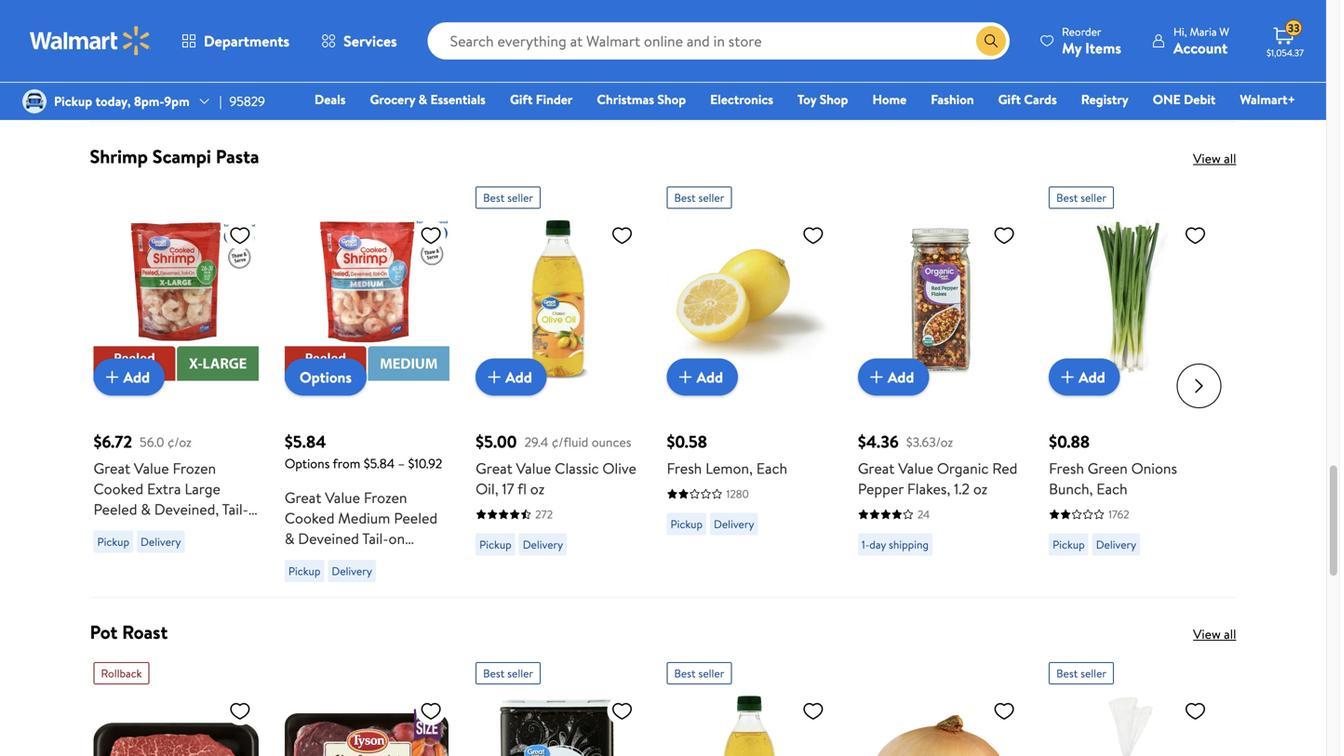 Task type: describe. For each thing, give the bounding box(es) containing it.
gift cards link
[[990, 89, 1066, 109]]

per inside great value frozen cooked medium peeled & deveined tail-on shrimp, 12 oz (41-60 count per lb)
[[328, 570, 350, 590]]

220
[[535, 31, 554, 47]]

great value frozen cooked extra large peeled & deveined, tail-on shrimp, 12 oz (26-30 count per lb) image
[[94, 216, 259, 381]]

great value frozen cooked medium peeled & deveined tail-on shrimp, 12 oz (41-60 count per lb)
[[285, 488, 438, 590]]

one
[[1153, 90, 1181, 108]]

29.4
[[525, 433, 549, 451]]

(26-
[[200, 520, 227, 541]]

delivery down 1762
[[1096, 537, 1137, 553]]

all for shrimp scampi pasta
[[1224, 149, 1237, 167]]

pot roast
[[90, 620, 168, 646]]

¢/fluid
[[552, 433, 589, 451]]

classic
[[555, 459, 599, 479]]

delivery down 272 on the left of page
[[523, 537, 563, 553]]

great inside great value frozen cooked medium peeled & deveined tail-on shrimp, 12 oz (41-60 count per lb)
[[285, 488, 322, 508]]

product group containing 220
[[476, 0, 641, 114]]

263
[[727, 47, 745, 63]]

add button for fresh lemon, each
[[667, 359, 738, 396]]

next slide for product carousel list image
[[1177, 364, 1222, 409]]

$0.88 fresh green onions bunch, each
[[1049, 431, 1178, 500]]

Walmart Site-Wide search field
[[428, 22, 1010, 60]]

add to favorites list, fresh whole carrots, 1 lb bag image
[[1185, 700, 1207, 723]]

frozen inside great value frozen cooked medium peeled & deveined tail-on shrimp, 12 oz (41-60 count per lb)
[[364, 488, 407, 508]]

view all link for shrimp scampi pasta
[[1194, 149, 1237, 167]]

product group containing $5.84
[[285, 179, 450, 590]]

great inside $4.36 $3.63/oz great value organic red pepper flakes, 1.2 oz
[[858, 459, 895, 479]]

product group containing 263
[[667, 0, 832, 114]]

options link
[[285, 359, 367, 396]]

30
[[227, 520, 244, 541]]

fashion link
[[923, 89, 983, 109]]

registry
[[1081, 90, 1129, 108]]

fashion
[[931, 90, 974, 108]]

christmas
[[597, 90, 654, 108]]

on inside $6.72 56.0 ¢/oz great value frozen cooked extra large peeled & deveined, tail- on shrimp, 12 oz (26-30 count per lb)
[[94, 520, 110, 541]]

roast
[[122, 620, 168, 646]]

$4.36
[[858, 431, 899, 454]]

fl
[[518, 479, 527, 500]]

17
[[502, 479, 514, 500]]

add to cart image
[[1057, 366, 1079, 389]]

gift cards
[[998, 90, 1057, 108]]

delivery down the deveined,
[[141, 534, 181, 550]]

33
[[1288, 20, 1300, 36]]

fresh for $0.58
[[667, 459, 702, 479]]

delivery up gift finder
[[523, 61, 563, 77]]

walmart image
[[30, 26, 151, 56]]

delivery down the deveined
[[332, 564, 372, 580]]

pickup up pot
[[97, 534, 129, 550]]

(41-
[[372, 549, 396, 570]]

add button for $0.88
[[1049, 359, 1121, 396]]

pickup up home
[[862, 61, 894, 77]]

12 inside $6.72 56.0 ¢/oz great value frozen cooked extra large peeled & deveined, tail- on shrimp, 12 oz (26-30 count per lb)
[[166, 520, 179, 541]]

green
[[1088, 459, 1128, 479]]

flakes,
[[908, 479, 951, 500]]

$1,054.37
[[1267, 47, 1304, 59]]

pickup up essentials
[[480, 61, 512, 77]]

pickup today, 8pm-9pm
[[54, 92, 190, 110]]

toy
[[798, 90, 817, 108]]

view for shrimp scampi pasta
[[1194, 149, 1221, 167]]

272
[[535, 507, 553, 523]]

fresh for $0.88
[[1049, 459, 1084, 479]]

great inside $6.72 56.0 ¢/oz great value frozen cooked extra large peeled & deveined, tail- on shrimp, 12 oz (26-30 count per lb)
[[94, 459, 130, 479]]

add to favorites list, tyson ready for slow cooker beef chuck roast with vegetables meal kit boneless tray image
[[420, 700, 442, 723]]

fresh whole carrots, 1 lb bag image
[[1049, 693, 1214, 757]]

$0.58
[[667, 431, 707, 454]]

add to favorites list, fresh green onions bunch, each image
[[1185, 224, 1207, 247]]

cooked inside great value frozen cooked medium peeled & deveined tail-on shrimp, 12 oz (41-60 count per lb)
[[285, 508, 335, 529]]

add for great value classic olive oil, 17 fl oz
[[506, 367, 532, 388]]

services button
[[305, 19, 413, 63]]

500
[[153, 47, 173, 63]]

add to favorites list, great value ground black pepper, 6 oz image
[[611, 700, 633, 723]]

| 95829
[[219, 92, 265, 110]]

pot
[[90, 620, 118, 646]]

cards
[[1024, 90, 1057, 108]]

shrimp
[[90, 143, 148, 169]]

1 add button from the left
[[94, 359, 165, 396]]

60
[[396, 549, 414, 570]]

56.0
[[140, 433, 164, 451]]

add to cart image for fresh lemon, each image
[[674, 366, 697, 389]]

rollback
[[101, 666, 142, 682]]

view all link for pot roast
[[1194, 626, 1237, 644]]

delivery down 326
[[332, 78, 372, 93]]

lb) inside great value frozen cooked medium peeled & deveined tail-on shrimp, 12 oz (41-60 count per lb)
[[353, 570, 370, 590]]

frozen inside $6.72 56.0 ¢/oz great value frozen cooked extra large peeled & deveined, tail- on shrimp, 12 oz (26-30 count per lb)
[[173, 459, 216, 479]]

value inside great value frozen cooked medium peeled & deveined tail-on shrimp, 12 oz (41-60 count per lb)
[[325, 488, 360, 508]]

extra
[[147, 479, 181, 500]]

great value organic red pepper flakes, 1.2 oz image
[[858, 216, 1023, 381]]

Search search field
[[428, 22, 1010, 60]]

$5.00
[[476, 431, 517, 454]]

bunch,
[[1049, 479, 1093, 500]]

grocery & essentials link
[[362, 89, 494, 109]]

all for pot roast
[[1224, 626, 1237, 644]]

pepper
[[858, 479, 904, 500]]

count inside great value frozen cooked medium peeled & deveined tail-on shrimp, 12 oz (41-60 count per lb)
[[285, 570, 325, 590]]

$10.92
[[408, 455, 442, 473]]

1 add from the left
[[123, 367, 150, 388]]

4 add button from the left
[[858, 359, 929, 396]]

|
[[219, 92, 222, 110]]

shop for toy shop
[[820, 90, 849, 108]]

tyson ready for slow cooker beef chuck roast with vegetables meal kit boneless tray image
[[285, 693, 450, 757]]

0 horizontal spatial 1-
[[480, 87, 487, 103]]

add to favorites list, great value organic red pepper flakes, 1.2 oz image
[[993, 224, 1016, 247]]

value inside $6.72 56.0 ¢/oz great value frozen cooked extra large peeled & deveined, tail- on shrimp, 12 oz (26-30 count per lb)
[[134, 459, 169, 479]]

tail- inside $6.72 56.0 ¢/oz great value frozen cooked extra large peeled & deveined, tail- on shrimp, 12 oz (26-30 count per lb)
[[222, 500, 248, 520]]

value inside $4.36 $3.63/oz great value organic red pepper flakes, 1.2 oz
[[899, 459, 934, 479]]

christmas shop link
[[589, 89, 695, 109]]

fresh lemon, each image
[[667, 216, 832, 381]]

product group containing $5.00
[[476, 179, 641, 590]]

onions
[[1132, 459, 1178, 479]]

oz inside $4.36 $3.63/oz great value organic red pepper flakes, 1.2 oz
[[974, 479, 988, 500]]

1.2
[[954, 479, 970, 500]]

1 horizontal spatial 1-
[[862, 537, 870, 553]]

departments
[[204, 31, 290, 51]]

grocery
[[370, 90, 415, 108]]

add to favorites list, fresh whole sweet onion, each image
[[993, 700, 1016, 723]]

pickup left today,
[[54, 92, 92, 110]]

delivery down "263"
[[714, 78, 754, 93]]

maria
[[1190, 24, 1217, 40]]

0 vertical spatial options
[[300, 367, 352, 388]]

hi,
[[1174, 24, 1187, 40]]

departments button
[[166, 19, 305, 63]]

gift for gift finder
[[510, 90, 533, 108]]

view for pot roast
[[1194, 626, 1221, 644]]

pickup down search 'search box' at the top of the page
[[671, 78, 703, 93]]

home
[[873, 90, 907, 108]]

0 horizontal spatial $5.84
[[285, 431, 326, 454]]

large
[[185, 479, 221, 500]]

great value frozen cooked medium peeled & deveined tail-on shrimp, 12 oz (41-60 count per lb) image
[[285, 216, 450, 381]]

pickup down the deveined
[[288, 564, 321, 580]]

& inside great value frozen cooked medium peeled & deveined tail-on shrimp, 12 oz (41-60 count per lb)
[[285, 529, 295, 549]]

gift finder
[[510, 90, 573, 108]]

$6.72 56.0 ¢/oz great value frozen cooked extra large peeled & deveined, tail- on shrimp, 12 oz (26-30 count per lb)
[[94, 431, 248, 561]]

shrimp, inside great value frozen cooked medium peeled & deveined tail-on shrimp, 12 oz (41-60 count per lb)
[[285, 549, 334, 570]]

326
[[344, 47, 362, 63]]



Task type: vqa. For each thing, say whether or not it's contained in the screenshot.
Reduced
no



Task type: locate. For each thing, give the bounding box(es) containing it.
options left 'from'
[[285, 455, 330, 473]]

add for $0.88
[[1079, 367, 1106, 388]]

add for fresh lemon, each
[[697, 367, 723, 388]]

view all link down debit
[[1194, 149, 1237, 167]]

from
[[333, 455, 361, 473]]

shop for christmas shop
[[658, 90, 686, 108]]

grocery & essentials
[[370, 90, 486, 108]]

finder
[[536, 90, 573, 108]]

oz left (26-
[[183, 520, 197, 541]]

1-day shipping down 220
[[480, 87, 547, 103]]

shipping down 220
[[507, 87, 547, 103]]

organic
[[937, 459, 989, 479]]

each
[[757, 459, 788, 479], [1097, 479, 1128, 500]]

1 vertical spatial per
[[328, 570, 350, 590]]

2 add button from the left
[[476, 359, 547, 396]]

1 horizontal spatial gift
[[998, 90, 1021, 108]]

1 horizontal spatial on
[[389, 529, 405, 549]]

great down the $4.36
[[858, 459, 895, 479]]

add to cart image up "$6.72"
[[101, 366, 123, 389]]

options
[[300, 367, 352, 388], [285, 455, 330, 473]]

0 vertical spatial add to favorites list, great value classic olive oil, 17 fl oz image
[[611, 224, 633, 247]]

0 vertical spatial great value classic olive oil, 17 fl oz image
[[476, 216, 641, 381]]

0 horizontal spatial count
[[94, 541, 134, 561]]

1 horizontal spatial peeled
[[394, 508, 438, 529]]

95829
[[229, 92, 265, 110]]

value down 'from'
[[325, 488, 360, 508]]

delivery down 500
[[141, 78, 181, 93]]

product group containing rollback
[[94, 655, 259, 757]]

items
[[1086, 38, 1122, 58]]

0 vertical spatial view all
[[1194, 149, 1237, 167]]

pasta
[[216, 143, 259, 169]]

value down $3.63/oz
[[899, 459, 934, 479]]

value inside $5.00 29.4 ¢/fluid ounces great value classic olive oil, 17 fl oz
[[516, 459, 551, 479]]

3 add button from the left
[[667, 359, 738, 396]]

view all link
[[1194, 149, 1237, 167], [1194, 626, 1237, 644]]

beef choice angus chuck roast, 2.00 - 2.75 lb tray image
[[94, 693, 259, 757]]

day
[[487, 87, 504, 103], [870, 537, 886, 553]]

walmart+ link
[[1232, 89, 1304, 109]]

peeled
[[94, 500, 137, 520], [394, 508, 438, 529]]

0 horizontal spatial per
[[137, 541, 159, 561]]

on inside great value frozen cooked medium peeled & deveined tail-on shrimp, 12 oz (41-60 count per lb)
[[389, 529, 405, 549]]

1 vertical spatial options
[[285, 455, 330, 473]]

1 vertical spatial 1-day shipping
[[862, 537, 929, 553]]

on
[[94, 520, 110, 541], [389, 529, 405, 549]]

4 add to cart image from the left
[[866, 366, 888, 389]]

1 vertical spatial add to favorites list, great value classic olive oil, 17 fl oz image
[[802, 700, 825, 723]]

cooked left extra
[[94, 479, 143, 500]]

251
[[1109, 31, 1124, 47]]

1 view from the top
[[1194, 149, 1221, 167]]

tail-
[[222, 500, 248, 520], [362, 529, 389, 549]]

1 vertical spatial great value classic olive oil, 17 fl oz image
[[667, 693, 832, 757]]

add to favorites list, fresh lemon, each image
[[802, 224, 825, 247]]

&
[[419, 90, 427, 108], [141, 500, 151, 520], [285, 529, 295, 549]]

add to cart image up $0.58
[[674, 366, 697, 389]]

1-
[[480, 87, 487, 103], [862, 537, 870, 553]]

1 view all link from the top
[[1194, 149, 1237, 167]]

1 vertical spatial cooked
[[285, 508, 335, 529]]

each up 1762
[[1097, 479, 1128, 500]]

2 add from the left
[[506, 367, 532, 388]]

count
[[94, 541, 134, 561], [285, 570, 325, 590]]

1 vertical spatial view
[[1194, 626, 1221, 644]]

add button up $0.58
[[667, 359, 738, 396]]

fresh
[[667, 459, 702, 479], [1049, 459, 1084, 479]]

1- left gift finder
[[480, 87, 487, 103]]

add button up $5.00
[[476, 359, 547, 396]]

0 horizontal spatial frozen
[[173, 459, 216, 479]]

per
[[137, 541, 159, 561], [328, 570, 350, 590]]

peeled inside great value frozen cooked medium peeled & deveined tail-on shrimp, 12 oz (41-60 count per lb)
[[394, 508, 438, 529]]

& right grocery
[[419, 90, 427, 108]]

gift left "finder"
[[510, 90, 533, 108]]

each inside "$0.58 fresh lemon, each"
[[757, 459, 788, 479]]

0 vertical spatial 12
[[166, 520, 179, 541]]

gift for gift cards
[[998, 90, 1021, 108]]

& left the deveined
[[285, 529, 295, 549]]

5 add from the left
[[1079, 367, 1106, 388]]

1 horizontal spatial count
[[285, 570, 325, 590]]

1 horizontal spatial &
[[285, 529, 295, 549]]

deals
[[315, 90, 346, 108]]

options inside $5.84 options from $5.84 – $10.92
[[285, 455, 330, 473]]

0 horizontal spatial peeled
[[94, 500, 137, 520]]

on left the deveined,
[[94, 520, 110, 541]]

1 horizontal spatial frozen
[[364, 488, 407, 508]]

0 horizontal spatial each
[[757, 459, 788, 479]]

oz right "1.2"
[[974, 479, 988, 500]]

great value classic olive oil, 17 fl oz image
[[476, 216, 641, 381], [667, 693, 832, 757]]

view down debit
[[1194, 149, 1221, 167]]

tail- inside great value frozen cooked medium peeled & deveined tail-on shrimp, 12 oz (41-60 count per lb)
[[362, 529, 389, 549]]

each right lemon,
[[757, 459, 788, 479]]

delivery up "fashion"
[[905, 61, 946, 77]]

product group containing 326
[[285, 0, 450, 114]]

add button up the $4.36
[[858, 359, 929, 396]]

value down 56.0
[[134, 459, 169, 479]]

1 horizontal spatial cooked
[[285, 508, 335, 529]]

& inside "link"
[[419, 90, 427, 108]]

frozen down the ¢/oz
[[173, 459, 216, 479]]

product group
[[94, 0, 259, 114], [285, 0, 450, 114], [476, 0, 641, 114], [667, 0, 832, 114], [858, 0, 1023, 114], [1049, 0, 1214, 114], [94, 179, 259, 590], [285, 179, 450, 590], [476, 179, 641, 590], [667, 179, 832, 590], [858, 179, 1023, 590], [1049, 179, 1214, 590], [94, 655, 259, 757], [476, 655, 641, 757], [667, 655, 832, 757], [1049, 655, 1214, 757]]

$4.36 $3.63/oz great value organic red pepper flakes, 1.2 oz
[[858, 431, 1018, 500]]

fresh green onions bunch, each image
[[1049, 216, 1214, 381]]

0 horizontal spatial gift
[[510, 90, 533, 108]]

1 horizontal spatial 1-day shipping
[[862, 537, 929, 553]]

electronics link
[[702, 89, 782, 109]]

w
[[1220, 24, 1230, 40]]

1 horizontal spatial day
[[870, 537, 886, 553]]

peeled inside $6.72 56.0 ¢/oz great value frozen cooked extra large peeled & deveined, tail- on shrimp, 12 oz (26-30 count per lb)
[[94, 500, 137, 520]]

1 vertical spatial all
[[1224, 626, 1237, 644]]

$5.84 options from $5.84 – $10.92
[[285, 431, 442, 473]]

pickup right 95829
[[288, 78, 321, 93]]

add to cart image for topmost the great value classic olive oil, 17 fl oz 'image'
[[483, 366, 506, 389]]

view all link up add to favorites list, fresh whole carrots, 1 lb bag icon
[[1194, 626, 1237, 644]]

count inside $6.72 56.0 ¢/oz great value frozen cooked extra large peeled & deveined, tail- on shrimp, 12 oz (26-30 count per lb)
[[94, 541, 134, 561]]

$0.88
[[1049, 431, 1090, 454]]

8pm-
[[134, 92, 164, 110]]

add to favorites list, great value classic olive oil, 17 fl oz image for topmost the great value classic olive oil, 17 fl oz 'image'
[[611, 224, 633, 247]]

one debit
[[1153, 90, 1216, 108]]

4 add from the left
[[888, 367, 915, 388]]

0 horizontal spatial shrimp,
[[113, 520, 163, 541]]

add button for great value classic olive oil, 17 fl oz
[[476, 359, 547, 396]]

peeled left extra
[[94, 500, 137, 520]]

pickup down "$0.58 fresh lemon, each"
[[671, 517, 703, 533]]

product group containing $4.36
[[858, 179, 1023, 590]]

add to cart image up $5.00
[[483, 366, 506, 389]]

add to favorites list, beef choice angus chuck roast, 2.00 - 2.75 lb tray image
[[229, 700, 251, 723]]

0 vertical spatial 1-
[[480, 87, 487, 103]]

1 horizontal spatial great value classic olive oil, 17 fl oz image
[[667, 693, 832, 757]]

0 vertical spatial view all link
[[1194, 149, 1237, 167]]

fresh down $0.58
[[667, 459, 702, 479]]

0 horizontal spatial shipping
[[507, 87, 547, 103]]

product group containing $0.58
[[667, 179, 832, 590]]

1 fresh from the left
[[667, 459, 702, 479]]

1 view all from the top
[[1194, 149, 1237, 167]]

reorder
[[1062, 24, 1102, 40]]

great value ground black pepper, 6 oz image
[[476, 693, 641, 757]]

2 fresh from the left
[[1049, 459, 1084, 479]]

1 vertical spatial 1-
[[862, 537, 870, 553]]

options up $5.84 options from $5.84 – $10.92
[[300, 367, 352, 388]]

lemon,
[[706, 459, 753, 479]]

0 vertical spatial view
[[1194, 149, 1221, 167]]

0 vertical spatial lb)
[[162, 541, 179, 561]]

deals link
[[306, 89, 354, 109]]

2 add to cart image from the left
[[483, 366, 506, 389]]

1 horizontal spatial shipping
[[889, 537, 929, 553]]

add up the $4.36
[[888, 367, 915, 388]]

lb) left (41-
[[353, 570, 370, 590]]

¢/oz
[[167, 433, 192, 451]]

1 vertical spatial count
[[285, 570, 325, 590]]

services
[[344, 31, 397, 51]]

medium
[[338, 508, 390, 529]]

0 vertical spatial cooked
[[94, 479, 143, 500]]

9pm
[[164, 92, 190, 110]]

value down 29.4
[[516, 459, 551, 479]]

1- down pepper
[[862, 537, 870, 553]]

shrimp scampi pasta
[[90, 143, 259, 169]]

2 view all from the top
[[1194, 626, 1237, 644]]

3 add from the left
[[697, 367, 723, 388]]

2 vertical spatial &
[[285, 529, 295, 549]]

oz right fl
[[530, 479, 545, 500]]

toy shop
[[798, 90, 849, 108]]

reorder my items
[[1062, 24, 1122, 58]]

1 vertical spatial shrimp,
[[285, 549, 334, 570]]

view all for pot roast
[[1194, 626, 1237, 644]]

0 horizontal spatial add to favorites list, great value classic olive oil, 17 fl oz image
[[611, 224, 633, 247]]

0 horizontal spatial 1-day shipping
[[480, 87, 547, 103]]

1 horizontal spatial add to favorites list, great value classic olive oil, 17 fl oz image
[[802, 700, 825, 723]]

1 vertical spatial &
[[141, 500, 151, 520]]

gift left cards
[[998, 90, 1021, 108]]

fresh inside "$0.58 fresh lemon, each"
[[667, 459, 702, 479]]

0 vertical spatial all
[[1224, 149, 1237, 167]]

day right essentials
[[487, 87, 504, 103]]

12 left (41-
[[337, 549, 350, 570]]

shrimp,
[[113, 520, 163, 541], [285, 549, 334, 570]]

$5.00 29.4 ¢/fluid ounces great value classic olive oil, 17 fl oz
[[476, 431, 637, 500]]

1 vertical spatial lb)
[[353, 570, 370, 590]]

1 all from the top
[[1224, 149, 1237, 167]]

add to cart image
[[101, 366, 123, 389], [483, 366, 506, 389], [674, 366, 697, 389], [866, 366, 888, 389]]

today,
[[95, 92, 131, 110]]

0 vertical spatial &
[[419, 90, 427, 108]]

add up $0.58
[[697, 367, 723, 388]]

toy shop link
[[789, 89, 857, 109]]

2 horizontal spatial &
[[419, 90, 427, 108]]

1 vertical spatial $5.84
[[364, 455, 395, 473]]

count down the deveined
[[285, 570, 325, 590]]

walmart+
[[1240, 90, 1296, 108]]

1 horizontal spatial $5.84
[[364, 455, 395, 473]]

delivery down 1280
[[714, 517, 754, 533]]

1 vertical spatial frozen
[[364, 488, 407, 508]]

2 view all link from the top
[[1194, 626, 1237, 644]]

home link
[[864, 89, 915, 109]]

product group containing 251
[[1049, 0, 1214, 114]]

my
[[1062, 38, 1082, 58]]

shop inside "link"
[[658, 90, 686, 108]]

1 horizontal spatial 12
[[337, 549, 350, 570]]

tail- left 60
[[362, 529, 389, 549]]

$0.58 fresh lemon, each
[[667, 431, 788, 479]]

1 horizontal spatial shop
[[820, 90, 849, 108]]

5 add button from the left
[[1049, 359, 1121, 396]]

3 add to cart image from the left
[[674, 366, 697, 389]]

24
[[918, 507, 930, 523]]

& inside $6.72 56.0 ¢/oz great value frozen cooked extra large peeled & deveined, tail- on shrimp, 12 oz (26-30 count per lb)
[[141, 500, 151, 520]]

search icon image
[[984, 34, 999, 48]]

per down the deveined,
[[137, 541, 159, 561]]

shipping
[[507, 87, 547, 103], [889, 537, 929, 553]]

1 horizontal spatial shrimp,
[[285, 549, 334, 570]]

add button
[[94, 359, 165, 396], [476, 359, 547, 396], [667, 359, 738, 396], [858, 359, 929, 396], [1049, 359, 1121, 396]]

shipping down 24
[[889, 537, 929, 553]]

product group containing $6.72
[[94, 179, 259, 590]]

deveined,
[[154, 500, 219, 520]]

cooked left the medium
[[285, 508, 335, 529]]

account
[[1174, 38, 1228, 58]]

oz
[[530, 479, 545, 500], [974, 479, 988, 500], [183, 520, 197, 541], [354, 549, 368, 570]]

0 horizontal spatial shop
[[658, 90, 686, 108]]

day down pepper
[[870, 537, 886, 553]]

0 horizontal spatial day
[[487, 87, 504, 103]]

product group containing pickup
[[858, 0, 1023, 114]]

all
[[1224, 149, 1237, 167], [1224, 626, 1237, 644]]

view up add to favorites list, fresh whole carrots, 1 lb bag icon
[[1194, 626, 1221, 644]]

1 vertical spatial 12
[[337, 549, 350, 570]]

lb) inside $6.72 56.0 ¢/oz great value frozen cooked extra large peeled & deveined, tail- on shrimp, 12 oz (26-30 count per lb)
[[162, 541, 179, 561]]

1 horizontal spatial per
[[328, 570, 350, 590]]

1 shop from the left
[[658, 90, 686, 108]]

0 horizontal spatial &
[[141, 500, 151, 520]]

oz inside great value frozen cooked medium peeled & deveined tail-on shrimp, 12 oz (41-60 count per lb)
[[354, 549, 368, 570]]

0 vertical spatial per
[[137, 541, 159, 561]]

pickup down oil,
[[480, 537, 512, 553]]

0 horizontal spatial lb)
[[162, 541, 179, 561]]

product group containing 500
[[94, 0, 259, 114]]

on right the deveined
[[389, 529, 405, 549]]

oz inside $5.00 29.4 ¢/fluid ounces great value classic olive oil, 17 fl oz
[[530, 479, 545, 500]]

view
[[1194, 149, 1221, 167], [1194, 626, 1221, 644]]

olive
[[603, 459, 637, 479]]

 image
[[22, 89, 47, 114]]

lb)
[[162, 541, 179, 561], [353, 570, 370, 590]]

12 left (26-
[[166, 520, 179, 541]]

0 vertical spatial day
[[487, 87, 504, 103]]

best
[[483, 190, 505, 206], [674, 190, 696, 206], [1057, 190, 1078, 206], [483, 666, 505, 682], [674, 666, 696, 682], [1057, 666, 1078, 682]]

1 horizontal spatial lb)
[[353, 570, 370, 590]]

0 vertical spatial shrimp,
[[113, 520, 163, 541]]

1 vertical spatial view all link
[[1194, 626, 1237, 644]]

add to favorites list, great value frozen cooked extra large peeled & deveined, tail-on shrimp, 12 oz (26-30 count per lb) image
[[229, 224, 251, 247]]

view all for shrimp scampi pasta
[[1194, 149, 1237, 167]]

$5.84
[[285, 431, 326, 454], [364, 455, 395, 473]]

add to cart image for great value frozen cooked extra large peeled & deveined, tail-on shrimp, 12 oz (26-30 count per lb) image
[[101, 366, 123, 389]]

tail- right the large
[[222, 500, 248, 520]]

1280
[[727, 487, 749, 502]]

shrimp, down extra
[[113, 520, 163, 541]]

$5.84 left the – at left bottom
[[364, 455, 395, 473]]

shop right christmas
[[658, 90, 686, 108]]

fresh inside the $0.88 fresh green onions bunch, each
[[1049, 459, 1084, 479]]

1 gift from the left
[[510, 90, 533, 108]]

$6.72
[[94, 431, 132, 454]]

1762
[[1109, 507, 1130, 523]]

0 vertical spatial 1-day shipping
[[480, 87, 547, 103]]

2 shop from the left
[[820, 90, 849, 108]]

great down $5.00
[[476, 459, 513, 479]]

seller
[[507, 190, 533, 206], [699, 190, 725, 206], [1081, 190, 1107, 206], [507, 666, 533, 682], [699, 666, 725, 682], [1081, 666, 1107, 682]]

add up $0.88
[[1079, 367, 1106, 388]]

1 vertical spatial shipping
[[889, 537, 929, 553]]

frozen
[[173, 459, 216, 479], [364, 488, 407, 508]]

great up the deveined
[[285, 488, 322, 508]]

great down "$6.72"
[[94, 459, 130, 479]]

1 horizontal spatial fresh
[[1049, 459, 1084, 479]]

shop right toy
[[820, 90, 849, 108]]

0 horizontal spatial cooked
[[94, 479, 143, 500]]

0 horizontal spatial great value classic olive oil, 17 fl oz image
[[476, 216, 641, 381]]

peeled up 60
[[394, 508, 438, 529]]

pickup down bunch,
[[1053, 537, 1085, 553]]

add to cart image for great value organic red pepper flakes, 1.2 oz image on the right of the page
[[866, 366, 888, 389]]

12 inside great value frozen cooked medium peeled & deveined tail-on shrimp, 12 oz (41-60 count per lb)
[[337, 549, 350, 570]]

great inside $5.00 29.4 ¢/fluid ounces great value classic olive oil, 17 fl oz
[[476, 459, 513, 479]]

oil,
[[476, 479, 499, 500]]

1 horizontal spatial tail-
[[362, 529, 389, 549]]

2 gift from the left
[[998, 90, 1021, 108]]

add button up "$6.72"
[[94, 359, 165, 396]]

per down the deveined
[[328, 570, 350, 590]]

fresh whole sweet onion, each image
[[858, 693, 1023, 757]]

cooked inside $6.72 56.0 ¢/oz great value frozen cooked extra large peeled & deveined, tail- on shrimp, 12 oz (26-30 count per lb)
[[94, 479, 143, 500]]

essentials
[[431, 90, 486, 108]]

0 vertical spatial count
[[94, 541, 134, 561]]

red
[[993, 459, 1018, 479]]

frozen down the – at left bottom
[[364, 488, 407, 508]]

1 vertical spatial day
[[870, 537, 886, 553]]

1 horizontal spatial each
[[1097, 479, 1128, 500]]

0 horizontal spatial tail-
[[222, 500, 248, 520]]

add to favorites list, great value classic olive oil, 17 fl oz image for the great value classic olive oil, 17 fl oz 'image' to the bottom
[[802, 700, 825, 723]]

oz inside $6.72 56.0 ¢/oz great value frozen cooked extra large peeled & deveined, tail- on shrimp, 12 oz (26-30 count per lb)
[[183, 520, 197, 541]]

deveined
[[298, 529, 359, 549]]

registry link
[[1073, 89, 1137, 109]]

shrimp, left (41-
[[285, 549, 334, 570]]

& left the deveined,
[[141, 500, 151, 520]]

1 add to cart image from the left
[[101, 366, 123, 389]]

product group containing $0.88
[[1049, 179, 1214, 590]]

1 vertical spatial view all
[[1194, 626, 1237, 644]]

debit
[[1184, 90, 1216, 108]]

1-day shipping down 24
[[862, 537, 929, 553]]

view all up add to favorites list, fresh whole carrots, 1 lb bag icon
[[1194, 626, 1237, 644]]

add to cart image up the $4.36
[[866, 366, 888, 389]]

view all down debit
[[1194, 149, 1237, 167]]

0 vertical spatial $5.84
[[285, 431, 326, 454]]

per inside $6.72 56.0 ¢/oz great value frozen cooked extra large peeled & deveined, tail- on shrimp, 12 oz (26-30 count per lb)
[[137, 541, 159, 561]]

shrimp, inside $6.72 56.0 ¢/oz great value frozen cooked extra large peeled & deveined, tail- on shrimp, 12 oz (26-30 count per lb)
[[113, 520, 163, 541]]

0 horizontal spatial fresh
[[667, 459, 702, 479]]

hi, maria w account
[[1174, 24, 1230, 58]]

add to favorites list, great value frozen cooked medium peeled & deveined tail-on shrimp, 12 oz (41-60 count per lb) image
[[420, 224, 442, 247]]

1 vertical spatial tail-
[[362, 529, 389, 549]]

count up pot
[[94, 541, 134, 561]]

oz left (41-
[[354, 549, 368, 570]]

0 horizontal spatial 12
[[166, 520, 179, 541]]

0 vertical spatial shipping
[[507, 87, 547, 103]]

0 vertical spatial tail-
[[222, 500, 248, 520]]

each inside the $0.88 fresh green onions bunch, each
[[1097, 479, 1128, 500]]

0 horizontal spatial on
[[94, 520, 110, 541]]

lb) down the deveined,
[[162, 541, 179, 561]]

add up 29.4
[[506, 367, 532, 388]]

2 view from the top
[[1194, 626, 1221, 644]]

0 vertical spatial frozen
[[173, 459, 216, 479]]

add to favorites list, great value classic olive oil, 17 fl oz image
[[611, 224, 633, 247], [802, 700, 825, 723]]

ounces
[[592, 433, 632, 451]]

add up 56.0
[[123, 367, 150, 388]]

fresh down $0.88
[[1049, 459, 1084, 479]]

scampi
[[152, 143, 211, 169]]

pickup left 8pm-
[[97, 78, 129, 93]]

add button up $0.88
[[1049, 359, 1121, 396]]

gift finder link
[[502, 89, 581, 109]]

$5.84 down options link
[[285, 431, 326, 454]]

one debit link
[[1145, 89, 1224, 109]]

2 all from the top
[[1224, 626, 1237, 644]]



